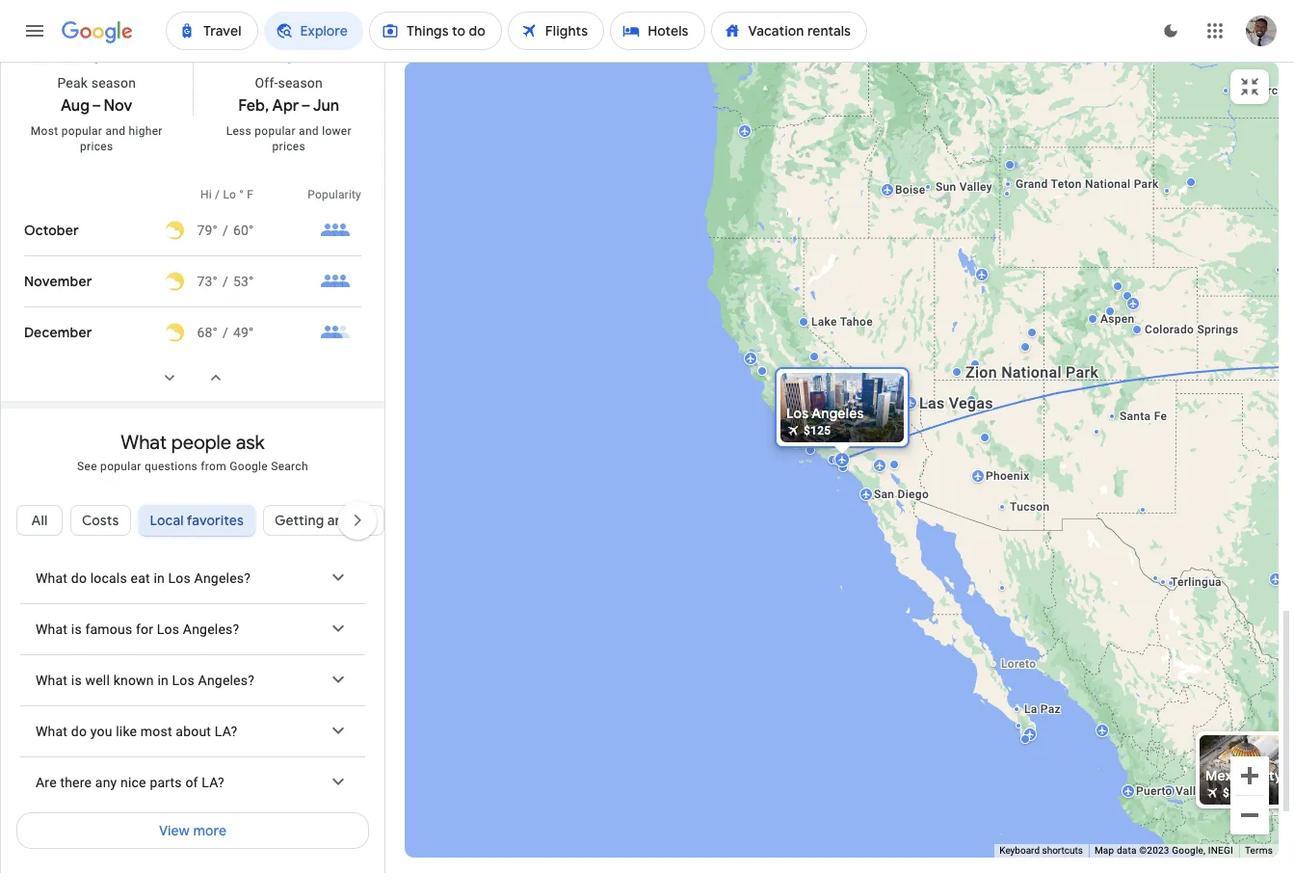 Task type: locate. For each thing, give the bounding box(es) containing it.
1 horizontal spatial and
[[299, 125, 319, 138]]

°
[[239, 188, 244, 202]]

la paz
[[1024, 703, 1061, 716]]

prices
[[80, 140, 113, 154], [272, 140, 306, 154]]

usd
[[296, 842, 323, 859]]

what up questions
[[121, 431, 167, 456]]

angeles? inside dropdown button
[[198, 673, 255, 689]]

125 US dollars text field
[[804, 424, 831, 438]]

what do locals eat in los angeles? button
[[20, 554, 365, 604]]

0 horizontal spatial national
[[1002, 364, 1062, 382]]

mexico city
[[1206, 768, 1283, 785]]

angeles? for what do locals eat in los angeles?
[[194, 571, 251, 587]]

popular down the aug – nov
[[61, 125, 102, 138]]

busy image for october
[[320, 215, 351, 246]]

city
[[1256, 768, 1283, 785]]

getting
[[275, 512, 324, 530]]

what left locals
[[36, 571, 68, 587]]

partly cloudy image
[[165, 221, 184, 241]]

what left well
[[36, 673, 68, 689]]

las vegas
[[919, 394, 993, 413]]

73°
[[197, 274, 218, 290]]

la? right about
[[215, 725, 238, 740]]

well
[[85, 673, 110, 689]]

like
[[116, 725, 137, 740]]

san for san diego
[[874, 488, 895, 501]]

2 and from the left
[[299, 125, 319, 138]]

1 do from the top
[[71, 571, 87, 587]]

partly cloudy image left 68°
[[165, 323, 184, 343]]

1 horizontal spatial season
[[278, 76, 323, 91]]

1 vertical spatial la?
[[202, 776, 225, 791]]

in inside dropdown button
[[154, 571, 165, 587]]

season
[[91, 76, 136, 91], [278, 76, 323, 91]]

season for aug – nov
[[91, 76, 136, 91]]

0 vertical spatial in
[[154, 571, 165, 587]]

teton
[[1051, 177, 1082, 191]]

1 vertical spatial san
[[874, 488, 895, 501]]

/ for november
[[223, 274, 229, 290]]

2 is from the top
[[71, 673, 82, 689]]

busy image
[[320, 215, 351, 246], [320, 267, 351, 297]]

angeles? inside dropdown button
[[194, 571, 251, 587]]

peak season aug – nov most popular and higher prices
[[31, 76, 163, 154]]

any
[[95, 776, 117, 791]]

somewhat busy image
[[320, 318, 351, 349]]

1 busy image from the top
[[320, 215, 351, 246]]

1 vertical spatial do
[[71, 725, 87, 740]]

(united
[[133, 842, 180, 859]]

popular for aug – nov
[[61, 125, 102, 138]]

la? right of at the left bottom
[[202, 776, 225, 791]]

busy image down popularity
[[320, 215, 351, 246]]

season up apr – jun
[[278, 76, 323, 91]]

questions
[[145, 460, 198, 474]]

2 vertical spatial angeles?
[[198, 673, 255, 689]]

is left well
[[71, 673, 82, 689]]

is
[[71, 622, 82, 638], [71, 673, 82, 689]]

popular inside peak season aug – nov most popular and higher prices
[[61, 125, 102, 138]]

off-season feb, apr – jun less popular and lower prices
[[226, 76, 352, 154]]

1 vertical spatial angeles?
[[183, 622, 239, 638]]

getting around
[[275, 512, 373, 530]]

1 vertical spatial in
[[158, 673, 169, 689]]

keyboard shortcuts
[[1000, 846, 1084, 856]]

1 vertical spatial partly cloudy image
[[165, 323, 184, 343]]

lo
[[223, 188, 236, 202]]

popular inside what people ask see popular questions from google search
[[100, 460, 141, 474]]

is inside 'dropdown button'
[[71, 622, 82, 638]]

los
[[786, 405, 809, 422], [168, 571, 191, 587], [157, 622, 180, 638], [172, 673, 195, 689]]

is left 'famous'
[[71, 622, 82, 638]]

0 vertical spatial la?
[[215, 725, 238, 740]]

1 is from the top
[[71, 622, 82, 638]]

states)
[[183, 842, 228, 859]]

68°
[[197, 325, 218, 341]]

valley
[[960, 180, 993, 194]]

and inside peak season aug – nov most popular and higher prices
[[106, 125, 126, 138]]

busy image up somewhat busy icon
[[320, 267, 351, 297]]

in inside dropdown button
[[158, 673, 169, 689]]

0 vertical spatial do
[[71, 571, 87, 587]]

73° / 53°
[[197, 274, 254, 290]]

do inside dropdown button
[[71, 571, 87, 587]]

in for known
[[158, 673, 169, 689]]

prices down the aug – nov
[[80, 140, 113, 154]]

grand
[[1016, 177, 1048, 191]]

0 horizontal spatial park
[[1066, 364, 1099, 382]]

san
[[797, 420, 817, 434], [874, 488, 895, 501], [1234, 779, 1254, 793]]

0 vertical spatial busy image
[[320, 215, 351, 246]]

do left locals
[[71, 571, 87, 587]]

la? for what do you like most about la?
[[215, 725, 238, 740]]

angeles? up about
[[198, 673, 255, 689]]

national
[[1085, 177, 1131, 191], [1002, 364, 1062, 382]]

0 vertical spatial is
[[71, 622, 82, 638]]

79° / 60°
[[197, 223, 254, 239]]

see
[[77, 460, 97, 474]]

los up 125 us dollars text box
[[786, 405, 809, 422]]

do inside dropdown button
[[71, 725, 87, 740]]

1 horizontal spatial national
[[1085, 177, 1131, 191]]

1 horizontal spatial san
[[874, 488, 895, 501]]

68° / 49°
[[197, 325, 254, 341]]

local favorites tab panel
[[1, 554, 385, 850]]

next image
[[335, 498, 381, 544]]

los inside what is well known in los angeles? dropdown button
[[172, 673, 195, 689]]

local
[[150, 512, 184, 530]]

google
[[230, 460, 268, 474]]

feb,
[[238, 97, 269, 116]]

0 horizontal spatial and
[[106, 125, 126, 138]]

popular
[[61, 125, 102, 138], [255, 125, 296, 138], [100, 460, 141, 474]]

tab list
[[1, 498, 385, 564]]

zion national park
[[966, 364, 1099, 382]]

what do you like most about la? button
[[20, 707, 365, 757]]

partly cloudy image
[[165, 272, 184, 292], [165, 323, 184, 343]]

sun valley
[[936, 180, 993, 194]]

0 horizontal spatial san
[[797, 420, 817, 434]]

0 horizontal spatial prices
[[80, 140, 113, 154]]

/ right the 79° on the top left of the page
[[223, 223, 229, 239]]

prices down apr – jun
[[272, 140, 306, 154]]

season inside peak season aug – nov most popular and higher prices
[[91, 76, 136, 91]]

is inside dropdown button
[[71, 673, 82, 689]]

1 vertical spatial busy image
[[320, 267, 351, 297]]

and down apr – jun
[[299, 125, 319, 138]]

what for ask
[[121, 431, 167, 456]]

2 horizontal spatial san
[[1234, 779, 1254, 793]]

map region
[[228, 21, 1295, 874]]

angeles? down favorites
[[194, 571, 251, 587]]

season up the aug – nov
[[91, 76, 136, 91]]

eat
[[131, 571, 150, 587]]

locals
[[90, 571, 127, 587]]

usd button
[[259, 835, 338, 866]]

terms link
[[1246, 846, 1274, 856]]

1 prices from the left
[[80, 140, 113, 154]]

colorado springs
[[1145, 323, 1239, 337]]

2 busy image from the top
[[320, 267, 351, 297]]

what inside what people ask see popular questions from google search
[[121, 431, 167, 456]]

in right eat
[[154, 571, 165, 587]]

los right for
[[157, 622, 180, 638]]

53°
[[233, 274, 254, 290]]

miguel
[[1257, 779, 1294, 793]]

what is well known in los angeles?
[[36, 673, 255, 689]]

region
[[1, 554, 385, 808]]

what for locals
[[36, 571, 68, 587]]

more
[[193, 823, 227, 840]]

2 vertical spatial san
[[1234, 779, 1254, 793]]

november
[[24, 273, 92, 291]]

famous
[[85, 622, 132, 638]]

partly cloudy image left 73°
[[165, 272, 184, 292]]

los right known
[[172, 673, 195, 689]]

los right eat
[[168, 571, 191, 587]]

what left 'famous'
[[36, 622, 68, 638]]

previous month image
[[193, 355, 239, 402]]

angeles? up what is well known in los angeles? dropdown button
[[183, 622, 239, 638]]

2 do from the top
[[71, 725, 87, 740]]

is for well
[[71, 673, 82, 689]]

grand teton national park
[[1016, 177, 1159, 191]]

0 horizontal spatial season
[[91, 76, 136, 91]]

0 vertical spatial partly cloudy image
[[165, 272, 184, 292]]

puerto vallarta
[[1136, 785, 1218, 798]]

0 vertical spatial national
[[1085, 177, 1131, 191]]

0 vertical spatial park
[[1134, 177, 1159, 191]]

2 partly cloudy image from the top
[[165, 323, 184, 343]]

1 horizontal spatial prices
[[272, 140, 306, 154]]

are there any nice parts of la?
[[36, 776, 225, 791]]

diego
[[898, 488, 929, 501]]

peak
[[57, 76, 88, 91]]

1 partly cloudy image from the top
[[165, 272, 184, 292]]

zion
[[966, 364, 997, 382]]

popular down feb,
[[255, 125, 296, 138]]

main menu image
[[23, 19, 46, 42]]

what inside 'dropdown button'
[[36, 622, 68, 638]]

do left you
[[71, 725, 87, 740]]

off-
[[255, 76, 278, 91]]

los inside "what do locals eat in los angeles?" dropdown button
[[168, 571, 191, 587]]

getting around button
[[263, 498, 384, 544]]

do
[[71, 571, 87, 587], [71, 725, 87, 740]]

season inside off-season feb, apr – jun less popular and lower prices
[[278, 76, 323, 91]]

puerto
[[1136, 785, 1173, 798]]

in right known
[[158, 673, 169, 689]]

santa
[[1120, 410, 1151, 423]]

/ right 68°
[[223, 325, 229, 341]]

all
[[31, 512, 48, 530]]

what inside dropdown button
[[36, 571, 68, 587]]

view
[[159, 823, 190, 840]]

angeles?
[[194, 571, 251, 587], [183, 622, 239, 638], [198, 673, 255, 689]]

from
[[201, 460, 227, 474]]

/ left 53°
[[223, 274, 229, 290]]

0 vertical spatial san
[[797, 420, 817, 434]]

english
[[84, 842, 130, 859]]

terms
[[1246, 846, 1274, 856]]

sun
[[936, 180, 956, 194]]

angeles? inside 'dropdown button'
[[183, 622, 239, 638]]

1 vertical spatial is
[[71, 673, 82, 689]]

national right zion
[[1002, 364, 1062, 382]]

0 vertical spatial angeles?
[[194, 571, 251, 587]]

popular right see
[[100, 460, 141, 474]]

2 season from the left
[[278, 76, 323, 91]]

1 and from the left
[[106, 125, 126, 138]]

bismarck
[[1234, 84, 1285, 97]]

1 season from the left
[[91, 76, 136, 91]]

off-seasons section. image
[[258, 4, 320, 66]]

and left higher on the top of the page
[[106, 125, 126, 138]]

national right teton
[[1085, 177, 1131, 191]]

tab list containing all
[[1, 498, 385, 564]]

2 prices from the left
[[272, 140, 306, 154]]

what left you
[[36, 725, 68, 740]]

/
[[215, 188, 220, 202], [223, 223, 229, 239], [223, 274, 229, 290], [223, 325, 229, 341]]

1 vertical spatial park
[[1066, 364, 1099, 382]]



Task type: vqa. For each thing, say whether or not it's contained in the screenshot.
"time"
no



Task type: describe. For each thing, give the bounding box(es) containing it.
view smaller map image
[[1239, 75, 1262, 98]]

los angeles
[[786, 405, 864, 422]]

lake
[[811, 315, 837, 329]]

las
[[919, 394, 945, 413]]

apr – jun
[[272, 97, 340, 116]]

parts
[[150, 776, 182, 791]]

los inside map region
[[786, 405, 809, 422]]

keyboard
[[1000, 846, 1040, 856]]

tucson
[[1010, 500, 1050, 514]]

there
[[60, 776, 92, 791]]

prices inside off-season feb, apr – jun less popular and lower prices
[[272, 140, 306, 154]]

springs
[[1197, 323, 1239, 337]]

hi / lo ° f
[[201, 188, 254, 202]]

english (united states) button
[[48, 835, 243, 866]]

costs button
[[70, 498, 131, 544]]

peak seasons section. image
[[66, 4, 128, 66]]

/ right hi
[[215, 188, 220, 202]]

/ for december
[[223, 325, 229, 341]]

keyboard shortcuts button
[[1000, 845, 1084, 858]]

what for you
[[36, 725, 68, 740]]

map
[[1095, 846, 1115, 856]]

most
[[31, 125, 58, 138]]

you
[[90, 725, 112, 740]]

paz
[[1041, 703, 1061, 716]]

costs
[[82, 512, 119, 530]]

tahoe
[[840, 315, 873, 329]]

popular for ask
[[100, 460, 141, 474]]

search
[[271, 460, 308, 474]]

less
[[226, 125, 252, 138]]

local favorites
[[150, 512, 244, 530]]

loading results progress bar
[[0, 62, 1295, 66]]

people
[[171, 431, 231, 456]]

vegas
[[949, 394, 993, 413]]

1 vertical spatial national
[[1002, 364, 1062, 382]]

©2023
[[1140, 846, 1170, 856]]

partly cloudy image for november
[[165, 272, 184, 292]]

and inside off-season feb, apr – jun less popular and lower prices
[[299, 125, 319, 138]]

prices inside peak season aug – nov most popular and higher prices
[[80, 140, 113, 154]]

what for famous
[[36, 622, 68, 638]]

obispo
[[846, 420, 885, 434]]

aspen
[[1101, 312, 1135, 326]]

60°
[[233, 223, 254, 239]]

terlingua
[[1171, 576, 1222, 589]]

favorites
[[187, 512, 244, 530]]

inegi
[[1209, 846, 1234, 856]]

region containing what do locals eat in los angeles?
[[1, 554, 385, 808]]

english (united states)
[[84, 842, 228, 859]]

do for locals
[[71, 571, 87, 587]]

local favorites button
[[138, 498, 256, 544]]

partly cloudy image for december
[[165, 323, 184, 343]]

what people ask see popular questions from google search
[[77, 431, 308, 474]]

79°
[[197, 223, 218, 239]]

shortcuts
[[1043, 846, 1084, 856]]

los inside what is famous for los angeles? 'dropdown button'
[[157, 622, 180, 638]]

aug – nov
[[61, 97, 133, 116]]

google,
[[1173, 846, 1206, 856]]

fe
[[1154, 410, 1167, 423]]

santa fe
[[1120, 410, 1167, 423]]

san luis obispo
[[797, 420, 885, 434]]

december
[[24, 324, 92, 342]]

49°
[[233, 325, 254, 341]]

loreto
[[1001, 658, 1036, 671]]

1 horizontal spatial park
[[1134, 177, 1159, 191]]

colorado
[[1145, 323, 1194, 337]]

lake tahoe
[[811, 315, 873, 329]]

are
[[36, 776, 57, 791]]

mexico
[[1206, 768, 1252, 785]]

san diego
[[874, 488, 929, 501]]

phoenix
[[986, 470, 1030, 483]]

about
[[176, 725, 211, 740]]

$125
[[804, 424, 831, 438]]

do for you
[[71, 725, 87, 740]]

vallarta
[[1176, 785, 1218, 798]]

/ for october
[[223, 223, 229, 239]]

what do you like most about la?
[[36, 725, 238, 740]]

season for feb,
[[278, 76, 323, 91]]

angeles? for what is well known in los angeles?
[[198, 673, 255, 689]]

what for well
[[36, 673, 68, 689]]

popularity
[[308, 188, 362, 202]]

san for san miguel 
[[1234, 779, 1254, 793]]

ask
[[236, 431, 265, 456]]

521 US dollars text field
[[1223, 787, 1251, 800]]

busy image for november
[[320, 267, 351, 297]]

san for san luis obispo
[[797, 420, 817, 434]]

change appearance image
[[1148, 8, 1195, 54]]

f
[[247, 188, 254, 202]]

known
[[113, 673, 154, 689]]

for
[[136, 622, 153, 638]]

next month image
[[147, 355, 193, 402]]

map data ©2023 google, inegi
[[1095, 846, 1234, 856]]

what do locals eat in los angeles?
[[36, 571, 251, 587]]

is for famous
[[71, 622, 82, 638]]

higher
[[129, 125, 163, 138]]

in for eat
[[154, 571, 165, 587]]

lower
[[322, 125, 352, 138]]

la? for are there any nice parts of la?
[[202, 776, 225, 791]]

popular inside off-season feb, apr – jun less popular and lower prices
[[255, 125, 296, 138]]



